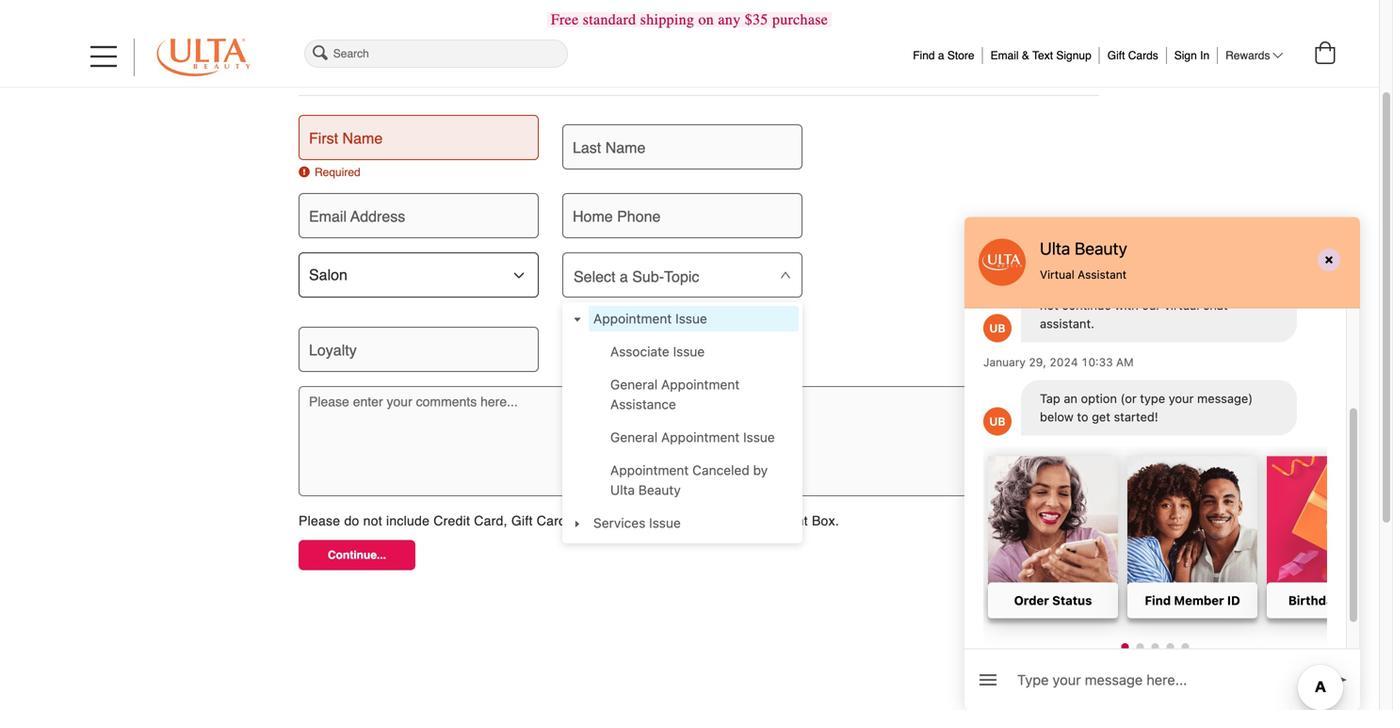 Task type: describe. For each thing, give the bounding box(es) containing it.
in
[[1201, 49, 1210, 62]]

0 vertical spatial chat
[[1149, 243, 1174, 257]]

assurance
[[1040, 262, 1099, 276]]

icon: caret-down image for services
[[573, 520, 582, 529]]

2 vertical spatial not
[[363, 514, 383, 529]]

Select a Sub-Topic field
[[563, 253, 803, 298]]

message)
[[1198, 392, 1254, 406]]

appointment up canceled
[[662, 430, 740, 445]]

include
[[386, 514, 430, 529]]

email address
[[309, 208, 406, 225]]

send button
[[1318, 661, 1356, 699]]

required
[[315, 166, 361, 179]]

this
[[1125, 243, 1146, 257]]

general appointment assistance
[[611, 377, 740, 412]]

Last Name text field
[[573, 129, 791, 156]]

find for find member id
[[1145, 594, 1172, 608]]

purposes,
[[1102, 262, 1159, 276]]

issue for appointment issue
[[676, 311, 708, 327]]

find for find a store
[[913, 49, 935, 62]]

chevron down image
[[1274, 49, 1284, 61]]

welcome
[[1040, 188, 1093, 202]]

$35
[[745, 11, 769, 28]]

icon: caret-down element for services issue
[[573, 520, 582, 529]]

on
[[699, 11, 714, 28]]

purchase
[[773, 11, 829, 28]]

First Name text field
[[309, 120, 527, 146]]

0 horizontal spatial our
[[1143, 298, 1161, 312]]

free standard shipping on any $35 purchase
[[551, 11, 829, 28]]

find member id image
[[1128, 457, 1258, 587]]

find a store
[[913, 49, 975, 62]]

for
[[1177, 243, 1193, 257]]

icon: caret-down image for appointment
[[573, 315, 582, 324]]

january 29, 2024 10:33 am
[[984, 356, 1134, 369]]

free standard shipping on any $35 purchase link
[[547, 11, 832, 28]]

group containing associate issue
[[566, 339, 799, 503]]

1 horizontal spatial chat
[[1204, 298, 1229, 312]]

sign in
[[1175, 49, 1210, 62]]

send
[[1326, 669, 1349, 692]]

29,
[[1029, 356, 1047, 369]]

first name
[[309, 130, 383, 147]]

member
[[1175, 594, 1225, 608]]

free
[[551, 11, 579, 28]]

quality
[[1197, 243, 1235, 257]]

last name
[[573, 139, 646, 156]]

ulta inside appointment canceled by ulta beauty
[[611, 483, 635, 498]]

shipping
[[641, 11, 695, 28]]

assistance
[[611, 397, 677, 412]]

email for email & text signup
[[991, 49, 1019, 62]]

appointment up associate
[[594, 311, 672, 327]]

name for first name
[[343, 130, 383, 147]]

below
[[1040, 410, 1074, 424]]

option
[[1081, 392, 1118, 406]]

Email Address email field
[[309, 198, 527, 224]]

ulta inside ulta beauty virtual assistant
[[1040, 238, 1071, 259]]

any
[[718, 11, 741, 28]]

please do not include credit card, gift card or egift card numbers in the comment box.
[[299, 514, 840, 529]]

sign
[[1175, 49, 1198, 62]]

close icon button
[[1313, 248, 1347, 277]]

log containing welcome to ulta beauty's virtual assistant.
[[965, 177, 1394, 666]]

please
[[1208, 280, 1245, 294]]

home phone
[[573, 208, 661, 225]]

1 horizontal spatial do
[[1115, 280, 1130, 294]]

may
[[1062, 243, 1086, 257]]

tree containing appointment issue
[[563, 306, 803, 536]]

email & text signup link
[[991, 44, 1092, 62]]

virtual
[[1165, 298, 1200, 312]]

general for general appointment assistance
[[611, 377, 658, 393]]

topic
[[664, 268, 700, 286]]

tap
[[1040, 392, 1061, 406]]

icon: caret-down element for appointment issue
[[573, 315, 582, 324]]

ulta inside the welcome to ulta beauty's virtual assistant.
[[1111, 188, 1134, 202]]

beauty inside appointment canceled by ulta beauty
[[639, 483, 681, 498]]

in
[[712, 514, 723, 529]]

text
[[1033, 49, 1054, 62]]

1 vertical spatial not
[[1040, 298, 1059, 312]]

assistant.
[[1040, 317, 1095, 331]]

cart - 0 items - shows more content image
[[1316, 41, 1336, 64]]

exclamation circle image
[[299, 166, 310, 178]]

(or
[[1121, 392, 1137, 406]]

home
[[573, 208, 613, 225]]

Type your message here... text field
[[1007, 659, 1318, 701]]

per
[[1163, 262, 1181, 276]]

menu button
[[970, 661, 1007, 699]]

services issue tree item
[[566, 511, 799, 536]]

issue up by
[[744, 430, 775, 445]]

we may retain this chat for quality assurance purposes, per our privacy policy.  if you do not consent, please do not continue with our virtual chat assistant.
[[1040, 243, 1263, 331]]

appointment inside general appointment assistance
[[662, 377, 740, 393]]

get
[[1092, 410, 1111, 424]]

signup
[[1057, 49, 1092, 62]]

virtual inside ulta beauty virtual assistant
[[1040, 268, 1075, 281]]

you
[[1091, 280, 1112, 294]]

Home Phone text field
[[573, 198, 791, 224]]

address
[[351, 208, 406, 225]]

status
[[1053, 594, 1093, 608]]

egift
[[587, 514, 616, 529]]

menu
[[977, 669, 1000, 692]]

loyalty
[[309, 342, 357, 359]]

a for select
[[620, 268, 628, 286]]

started!
[[1114, 410, 1159, 424]]

ulta beauty logo image
[[979, 239, 1026, 286]]

Search search field
[[304, 40, 568, 68]]

Please enter your comments here... text field
[[299, 386, 1060, 497]]

box.
[[812, 514, 840, 529]]

10:33
[[1082, 356, 1114, 369]]

tap an option (or type your message) below to get started!
[[1040, 392, 1254, 424]]



Task type: vqa. For each thing, say whether or not it's contained in the screenshot.
Rewards™
no



Task type: locate. For each thing, give the bounding box(es) containing it.
find member id
[[1145, 594, 1241, 608]]

find inside button
[[1145, 594, 1172, 608]]

tree item
[[566, 306, 799, 503]]

your
[[1169, 392, 1194, 406]]

order
[[1015, 594, 1050, 608]]

gift inside gift cards link
[[1108, 49, 1126, 62]]

to left get
[[1078, 410, 1089, 424]]

ulta up the services
[[611, 483, 635, 498]]

1 vertical spatial ulta
[[1040, 238, 1071, 259]]

1 horizontal spatial virtual
[[1191, 188, 1228, 202]]

0 horizontal spatial beauty
[[639, 483, 681, 498]]

0 vertical spatial ulta
[[1111, 188, 1134, 202]]

general up assistance
[[611, 377, 658, 393]]

1 horizontal spatial not
[[1040, 298, 1059, 312]]

0 vertical spatial a
[[939, 49, 945, 62]]

appointment inside appointment canceled by ulta beauty
[[611, 463, 689, 478]]

general
[[611, 377, 658, 393], [611, 430, 658, 445]]

general appointment issue
[[611, 430, 775, 445]]

0 horizontal spatial card
[[537, 514, 567, 529]]

2 horizontal spatial do
[[1249, 280, 1263, 294]]

sub-
[[633, 268, 664, 286]]

0 horizontal spatial ulta
[[611, 483, 635, 498]]

appointment down order text field
[[662, 377, 740, 393]]

not
[[1133, 280, 1152, 294], [1040, 298, 1059, 312], [363, 514, 383, 529]]

1 horizontal spatial a
[[939, 49, 945, 62]]

icon: caret-down image down the select at the left top
[[573, 315, 582, 324]]

icon: caret-down element inside services issue tree item
[[573, 520, 582, 529]]

icon: down image
[[780, 270, 792, 281]]

issue for services issue
[[649, 516, 681, 531]]

an
[[1064, 392, 1078, 406]]

1 icon: caret-down image from the top
[[573, 315, 582, 324]]

email left &
[[991, 49, 1019, 62]]

email down required
[[309, 208, 347, 225]]

2 horizontal spatial not
[[1133, 280, 1152, 294]]

services
[[594, 516, 646, 531]]

Loyalty text field
[[309, 332, 527, 358]]

gift right the card,
[[512, 514, 533, 529]]

gift left cards
[[1108, 49, 1126, 62]]

numbers
[[653, 514, 708, 529]]

1 horizontal spatial to
[[1096, 188, 1108, 202]]

1 horizontal spatial gift
[[1108, 49, 1126, 62]]

2 general from the top
[[611, 430, 658, 445]]

find a store link
[[913, 44, 975, 62]]

0 horizontal spatial not
[[363, 514, 383, 529]]

virtual inside the welcome to ulta beauty's virtual assistant.
[[1191, 188, 1228, 202]]

issue up order text field
[[676, 311, 708, 327]]

2 card from the left
[[619, 514, 649, 529]]

2 vertical spatial ulta
[[611, 483, 635, 498]]

0 vertical spatial icon: caret-down image
[[573, 315, 582, 324]]

2 icon: caret-down element from the top
[[573, 520, 582, 529]]

name right first
[[343, 130, 383, 147]]

ulta up the 'assurance'
[[1040, 238, 1071, 259]]

ulta left beauty's
[[1111, 188, 1134, 202]]

0 vertical spatial to
[[1096, 188, 1108, 202]]

privacy
[[1207, 262, 1248, 276]]

1 icon: caret-down element from the top
[[573, 315, 582, 324]]

log
[[965, 177, 1394, 666]]

0 vertical spatial our
[[1185, 262, 1204, 276]]

1 vertical spatial general
[[611, 430, 658, 445]]

Order text field
[[573, 332, 791, 358]]

icon: caret-down image left egift on the bottom
[[573, 520, 582, 529]]

0 vertical spatial ub
[[990, 322, 1006, 335]]

order status button
[[989, 457, 1119, 619]]

1 vertical spatial find
[[1145, 594, 1172, 608]]

1 horizontal spatial our
[[1185, 262, 1204, 276]]

icon: caret-down element
[[573, 315, 582, 324], [573, 520, 582, 529]]

0 vertical spatial not
[[1133, 280, 1152, 294]]

credit
[[434, 514, 470, 529]]

to inside the welcome to ulta beauty's virtual assistant.
[[1096, 188, 1108, 202]]

comment
[[750, 514, 808, 529]]

0 horizontal spatial virtual
[[1040, 268, 1075, 281]]

1 general from the top
[[611, 377, 658, 393]]

0 vertical spatial virtual
[[1191, 188, 1228, 202]]

1 horizontal spatial card
[[619, 514, 649, 529]]

ub
[[990, 322, 1006, 335], [990, 415, 1006, 428]]

name for last name
[[606, 139, 646, 156]]

select a sub-topic
[[574, 268, 700, 286]]

rewards button
[[1226, 47, 1284, 64]]

0 horizontal spatial to
[[1078, 410, 1089, 424]]

icon: caret-down image
[[573, 315, 582, 324], [573, 520, 582, 529]]

card,
[[474, 514, 508, 529]]

0 horizontal spatial a
[[620, 268, 628, 286]]

icon: caret-down element left egift on the bottom
[[573, 520, 582, 529]]

continue... button
[[299, 540, 416, 571]]

chat down please
[[1204, 298, 1229, 312]]

1 ub from the top
[[990, 322, 1006, 335]]

issue inside services issue tree item
[[649, 516, 681, 531]]

contact us
[[299, 64, 392, 85]]

1 vertical spatial to
[[1078, 410, 1089, 424]]

retain
[[1089, 243, 1121, 257]]

or
[[570, 514, 583, 529]]

chat up 'per'
[[1149, 243, 1174, 257]]

welcome to ulta beauty's virtual assistant.
[[1040, 188, 1228, 221]]

0 horizontal spatial do
[[344, 514, 360, 529]]

1 vertical spatial chat
[[1204, 298, 1229, 312]]

last
[[573, 139, 601, 156]]

phone
[[617, 208, 661, 225]]

None search field
[[301, 37, 571, 71]]

assistant.
[[1040, 206, 1096, 221]]

am
[[1117, 356, 1134, 369]]

standard
[[583, 11, 637, 28]]

0 horizontal spatial email
[[309, 208, 347, 225]]

0 vertical spatial email
[[991, 49, 1019, 62]]

if
[[1080, 280, 1088, 294]]

1 vertical spatial gift
[[512, 514, 533, 529]]

beauty up assistant
[[1075, 238, 1128, 259]]

tree
[[563, 306, 803, 536]]

to inside tap an option (or type your message) below to get started!
[[1078, 410, 1089, 424]]

2024
[[1050, 356, 1079, 369]]

name right last at the left of page
[[606, 139, 646, 156]]

1 vertical spatial icon: caret-down image
[[573, 520, 582, 529]]

chat window close image
[[1318, 249, 1341, 271]]

first
[[309, 130, 338, 147]]

a inside "field"
[[620, 268, 628, 286]]

1 vertical spatial a
[[620, 268, 628, 286]]

1 vertical spatial beauty
[[639, 483, 681, 498]]

virtual
[[1191, 188, 1228, 202], [1040, 268, 1075, 281]]

chat
[[1149, 243, 1174, 257], [1204, 298, 1229, 312]]

1 horizontal spatial beauty
[[1075, 238, 1128, 259]]

cards
[[1129, 49, 1159, 62]]

1 vertical spatial icon: caret-down element
[[573, 520, 582, 529]]

virtual down we
[[1040, 268, 1075, 281]]

id
[[1228, 594, 1241, 608]]

1 horizontal spatial find
[[1145, 594, 1172, 608]]

ulta
[[1111, 188, 1134, 202], [1040, 238, 1071, 259], [611, 483, 635, 498]]

0 vertical spatial gift
[[1108, 49, 1126, 62]]

with
[[1115, 298, 1139, 312]]

0 horizontal spatial gift
[[512, 514, 533, 529]]

1 vertical spatial our
[[1143, 298, 1161, 312]]

chat region
[[965, 177, 1394, 711]]

find left store on the top
[[913, 49, 935, 62]]

0 vertical spatial general
[[611, 377, 658, 393]]

our down for
[[1185, 262, 1204, 276]]

a for find
[[939, 49, 945, 62]]

0 horizontal spatial chat
[[1149, 243, 1174, 257]]

order status
[[1015, 594, 1093, 608]]

0 horizontal spatial name
[[343, 130, 383, 147]]

general for general appointment issue
[[611, 430, 658, 445]]

please
[[299, 514, 341, 529]]

1 horizontal spatial ulta
[[1040, 238, 1071, 259]]

policy.
[[1040, 280, 1077, 294]]

icon: caret-down element down the select at the left top
[[573, 315, 582, 324]]

birthday offer image
[[1268, 457, 1394, 587]]

associate
[[611, 344, 670, 360]]

&
[[1022, 49, 1030, 62]]

beauty
[[1075, 238, 1128, 259], [639, 483, 681, 498]]

card
[[537, 514, 567, 529], [619, 514, 649, 529]]

beauty's
[[1138, 188, 1187, 202]]

not down purposes,
[[1133, 280, 1152, 294]]

a left store on the top
[[939, 49, 945, 62]]

our
[[1185, 262, 1204, 276], [1143, 298, 1161, 312]]

1 vertical spatial email
[[309, 208, 347, 225]]

general inside general appointment assistance
[[611, 377, 658, 393]]

issue for associate issue
[[673, 344, 705, 360]]

card right egift on the bottom
[[619, 514, 649, 529]]

the
[[727, 514, 746, 529]]

not down the policy.
[[1040, 298, 1059, 312]]

None field
[[301, 37, 571, 71]]

our right "with"
[[1143, 298, 1161, 312]]

carousel region
[[984, 447, 1394, 666]]

gift
[[1108, 49, 1126, 62], [512, 514, 533, 529]]

icon: caret-down image inside services issue tree item
[[573, 520, 582, 529]]

ub left below
[[990, 415, 1006, 428]]

assistant
[[1078, 268, 1127, 281]]

0 vertical spatial find
[[913, 49, 935, 62]]

a left the sub-
[[620, 268, 628, 286]]

us
[[369, 64, 392, 85]]

find member id button
[[1128, 457, 1258, 619]]

appointment canceled by ulta beauty
[[611, 463, 768, 498]]

general down assistance
[[611, 430, 658, 445]]

we
[[1040, 243, 1059, 257]]

beauty inside ulta beauty virtual assistant
[[1075, 238, 1128, 259]]

continue...
[[328, 549, 386, 562]]

0 horizontal spatial find
[[913, 49, 935, 62]]

appointment issue
[[594, 311, 708, 327]]

2 ub from the top
[[990, 415, 1006, 428]]

consent,
[[1155, 280, 1205, 294]]

group
[[566, 339, 799, 503]]

canceled
[[693, 463, 750, 478]]

1 horizontal spatial name
[[606, 139, 646, 156]]

name
[[343, 130, 383, 147], [606, 139, 646, 156]]

ub for tap an option (or type your message) below to get started!
[[990, 415, 1006, 428]]

order status image
[[989, 457, 1119, 587]]

ulta beauty logo image
[[156, 39, 251, 76], [157, 39, 250, 76]]

select
[[574, 268, 616, 286]]

appointment up services issue
[[611, 463, 689, 478]]

a
[[939, 49, 945, 62], [620, 268, 628, 286]]

january
[[984, 356, 1026, 369]]

gift cards
[[1108, 49, 1159, 62]]

ub for welcome to ulta beauty's virtual assistant.
[[990, 322, 1006, 335]]

email for email address
[[309, 208, 347, 225]]

ub up "january"
[[990, 322, 1006, 335]]

contact
[[299, 64, 364, 85]]

find left 'member'
[[1145, 594, 1172, 608]]

1 card from the left
[[537, 514, 567, 529]]

1 vertical spatial virtual
[[1040, 268, 1075, 281]]

virtual right beauty's
[[1191, 188, 1228, 202]]

1 vertical spatial ub
[[990, 415, 1006, 428]]

0 vertical spatial icon: caret-down element
[[573, 315, 582, 324]]

not left include
[[363, 514, 383, 529]]

rewards
[[1226, 49, 1271, 62]]

icon: down element
[[780, 270, 792, 283]]

beauty up numbers
[[639, 483, 681, 498]]

tree item containing appointment issue
[[566, 306, 799, 503]]

1 horizontal spatial email
[[991, 49, 1019, 62]]

2 horizontal spatial ulta
[[1111, 188, 1134, 202]]

issue right the services
[[649, 516, 681, 531]]

issue
[[676, 311, 708, 327], [673, 344, 705, 360], [744, 430, 775, 445], [649, 516, 681, 531]]

0 vertical spatial beauty
[[1075, 238, 1128, 259]]

issue up general appointment assistance
[[673, 344, 705, 360]]

2 icon: caret-down image from the top
[[573, 520, 582, 529]]

to right welcome
[[1096, 188, 1108, 202]]

card left or
[[537, 514, 567, 529]]

services issue
[[594, 516, 681, 531]]



